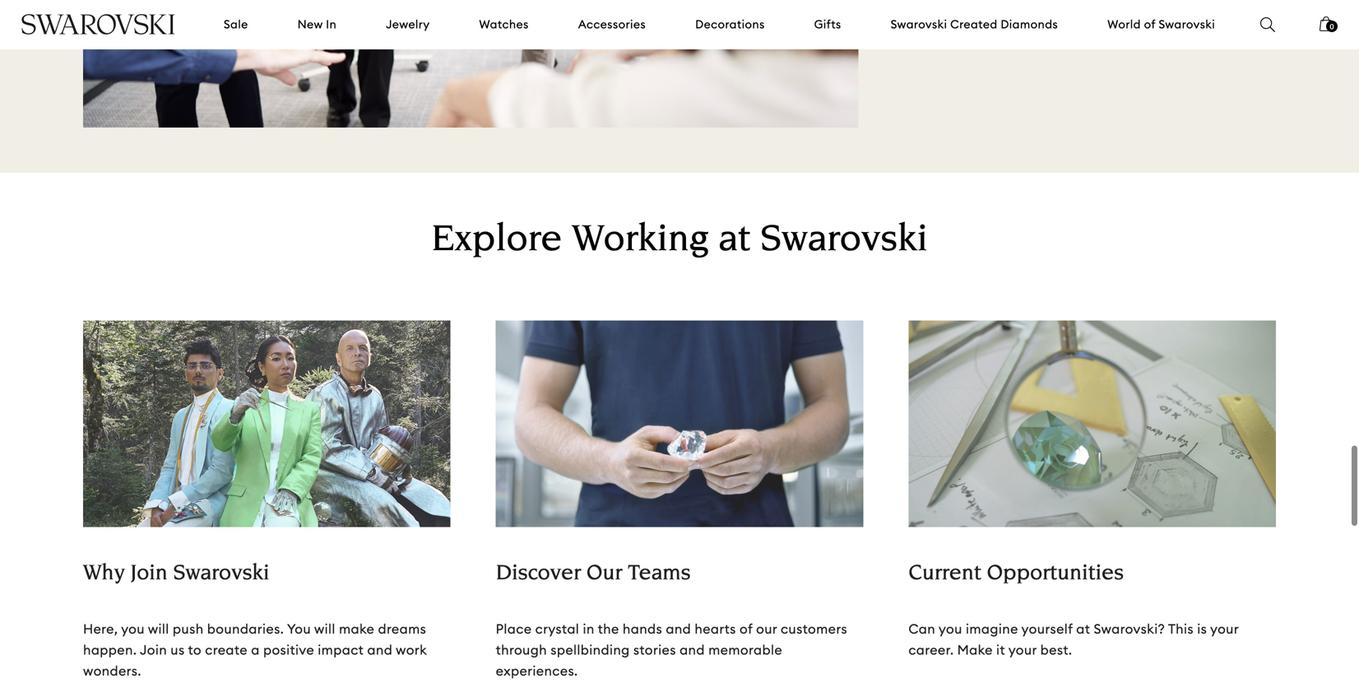 Task type: describe. For each thing, give the bounding box(es) containing it.
push
[[173, 620, 204, 637]]

it
[[997, 642, 1006, 658]]

place
[[496, 620, 532, 637]]

can
[[909, 620, 936, 637]]

swarovski created diamonds
[[891, 17, 1058, 32]]

current opportunities
[[909, 563, 1124, 586]]

why
[[83, 563, 125, 586]]

created
[[951, 17, 998, 32]]

cart-mobile image image
[[1320, 16, 1333, 31]]

at inside can you imagine yourself at swarovski? this is your career. make it your best.
[[1077, 620, 1091, 637]]

opportunities
[[987, 563, 1124, 586]]

gifts link
[[814, 16, 842, 33]]

experiences.
[[496, 663, 578, 679]]

place crystal in the hands and hearts of our customers through spellbinding stories and memorable experiences.
[[496, 620, 848, 679]]

sale link
[[224, 16, 248, 33]]

join inside here, you will push boundaries. you will make dreams happen. join us to create a positive impact and work wonders.
[[140, 642, 167, 658]]

spellbinding
[[551, 642, 630, 658]]

you
[[287, 620, 311, 637]]

crystal
[[535, 620, 579, 637]]

0 horizontal spatial at
[[719, 222, 751, 261]]

0 vertical spatial join
[[131, 563, 168, 586]]

swarovski?
[[1094, 620, 1165, 637]]

discover our teams
[[496, 563, 691, 586]]

diamonds
[[1001, 17, 1058, 32]]

watches link
[[479, 16, 529, 33]]

explore
[[431, 222, 562, 261]]

wonders.
[[83, 663, 141, 679]]

world of swarovski
[[1108, 17, 1216, 32]]

dreams
[[378, 620, 426, 637]]

hearts
[[695, 620, 736, 637]]

world of swarovski link
[[1108, 16, 1216, 33]]

positive
[[263, 642, 314, 658]]

in
[[326, 17, 337, 32]]

sale
[[224, 17, 248, 32]]

and up stories
[[666, 620, 691, 637]]

is
[[1198, 620, 1207, 637]]

us
[[171, 642, 185, 658]]

working
[[572, 222, 709, 261]]

our
[[587, 563, 622, 586]]

here, you will push boundaries. you will make dreams happen. join us to create a positive impact and work wonders.
[[83, 620, 427, 679]]

through
[[496, 642, 547, 658]]

work
[[396, 642, 427, 658]]

accessories link
[[578, 16, 646, 33]]

accessories
[[578, 17, 646, 32]]

make
[[958, 642, 993, 658]]

new
[[298, 17, 323, 32]]

1 horizontal spatial of
[[1144, 17, 1156, 32]]

swarovski created diamonds link
[[891, 16, 1058, 33]]

why join swarovski
[[83, 563, 270, 586]]



Task type: locate. For each thing, give the bounding box(es) containing it.
in
[[583, 620, 595, 637]]

0 horizontal spatial your
[[1009, 642, 1037, 658]]

impact
[[318, 642, 364, 658]]

1 vertical spatial your
[[1009, 642, 1037, 658]]

watches
[[479, 17, 529, 32]]

teams
[[628, 563, 691, 586]]

career.
[[909, 642, 954, 658]]

0 horizontal spatial of
[[740, 620, 753, 637]]

decorations
[[695, 17, 765, 32]]

1 horizontal spatial you
[[939, 620, 963, 637]]

a
[[251, 642, 260, 658]]

decorations link
[[695, 16, 765, 33]]

explore working at swarovski
[[431, 222, 928, 261]]

search image image
[[1261, 17, 1275, 32]]

make
[[339, 620, 375, 637]]

jewelry link
[[386, 16, 430, 33]]

you inside here, you will push boundaries. you will make dreams happen. join us to create a positive impact and work wonders.
[[121, 620, 145, 637]]

memorable
[[709, 642, 783, 658]]

can you imagine yourself at swarovski? this is your career. make it your best.
[[909, 620, 1239, 658]]

of inside place crystal in the hands and hearts of our customers through spellbinding stories and memorable experiences.
[[740, 620, 753, 637]]

join left us
[[140, 642, 167, 658]]

1 horizontal spatial your
[[1211, 620, 1239, 637]]

join right why
[[131, 563, 168, 586]]

to
[[188, 642, 202, 658]]

of left our at the right of page
[[740, 620, 753, 637]]

new in link
[[298, 16, 337, 33]]

stories
[[634, 642, 676, 658]]

will
[[148, 620, 169, 637], [314, 620, 336, 637]]

create
[[205, 642, 248, 658]]

boundaries.
[[207, 620, 284, 637]]

at
[[719, 222, 751, 261], [1077, 620, 1091, 637]]

1 vertical spatial join
[[140, 642, 167, 658]]

your
[[1211, 620, 1239, 637], [1009, 642, 1037, 658]]

will left the push
[[148, 620, 169, 637]]

you inside can you imagine yourself at swarovski? this is your career. make it your best.
[[939, 620, 963, 637]]

customers
[[781, 620, 848, 637]]

you for current
[[939, 620, 963, 637]]

of
[[1144, 17, 1156, 32], [740, 620, 753, 637]]

0 vertical spatial at
[[719, 222, 751, 261]]

you
[[121, 620, 145, 637], [939, 620, 963, 637]]

2 you from the left
[[939, 620, 963, 637]]

hands
[[623, 620, 663, 637]]

our
[[756, 620, 777, 637]]

world
[[1108, 17, 1141, 32]]

will right you
[[314, 620, 336, 637]]

1 horizontal spatial will
[[314, 620, 336, 637]]

jewelry
[[386, 17, 430, 32]]

and down dreams
[[367, 642, 393, 658]]

0 horizontal spatial will
[[148, 620, 169, 637]]

of right world at the top right
[[1144, 17, 1156, 32]]

current
[[909, 563, 982, 586]]

join
[[131, 563, 168, 586], [140, 642, 167, 658]]

1 horizontal spatial at
[[1077, 620, 1091, 637]]

happen.
[[83, 642, 137, 658]]

0 horizontal spatial you
[[121, 620, 145, 637]]

0 link
[[1320, 15, 1338, 43]]

1 will from the left
[[148, 620, 169, 637]]

here,
[[83, 620, 118, 637]]

1 vertical spatial of
[[740, 620, 753, 637]]

this
[[1168, 620, 1194, 637]]

0 vertical spatial your
[[1211, 620, 1239, 637]]

0 vertical spatial of
[[1144, 17, 1156, 32]]

new in
[[298, 17, 337, 32]]

you right can at bottom
[[939, 620, 963, 637]]

and
[[666, 620, 691, 637], [367, 642, 393, 658], [680, 642, 705, 658]]

gifts
[[814, 17, 842, 32]]

swarovski image
[[21, 14, 176, 35]]

your right it
[[1009, 642, 1037, 658]]

2 will from the left
[[314, 620, 336, 637]]

yourself
[[1022, 620, 1073, 637]]

you up happen.
[[121, 620, 145, 637]]

and down hearts
[[680, 642, 705, 658]]

imagine
[[966, 620, 1019, 637]]

and inside here, you will push boundaries. you will make dreams happen. join us to create a positive impact and work wonders.
[[367, 642, 393, 658]]

0
[[1330, 22, 1334, 31]]

swarovski
[[891, 17, 948, 32], [1159, 17, 1216, 32], [760, 222, 928, 261], [173, 563, 270, 586]]

1 you from the left
[[121, 620, 145, 637]]

best.
[[1041, 642, 1072, 658]]

1 vertical spatial at
[[1077, 620, 1091, 637]]

the
[[598, 620, 619, 637]]

you for why
[[121, 620, 145, 637]]

discover
[[496, 563, 581, 586]]

your right is
[[1211, 620, 1239, 637]]



Task type: vqa. For each thing, say whether or not it's contained in the screenshot.
Decorations
yes



